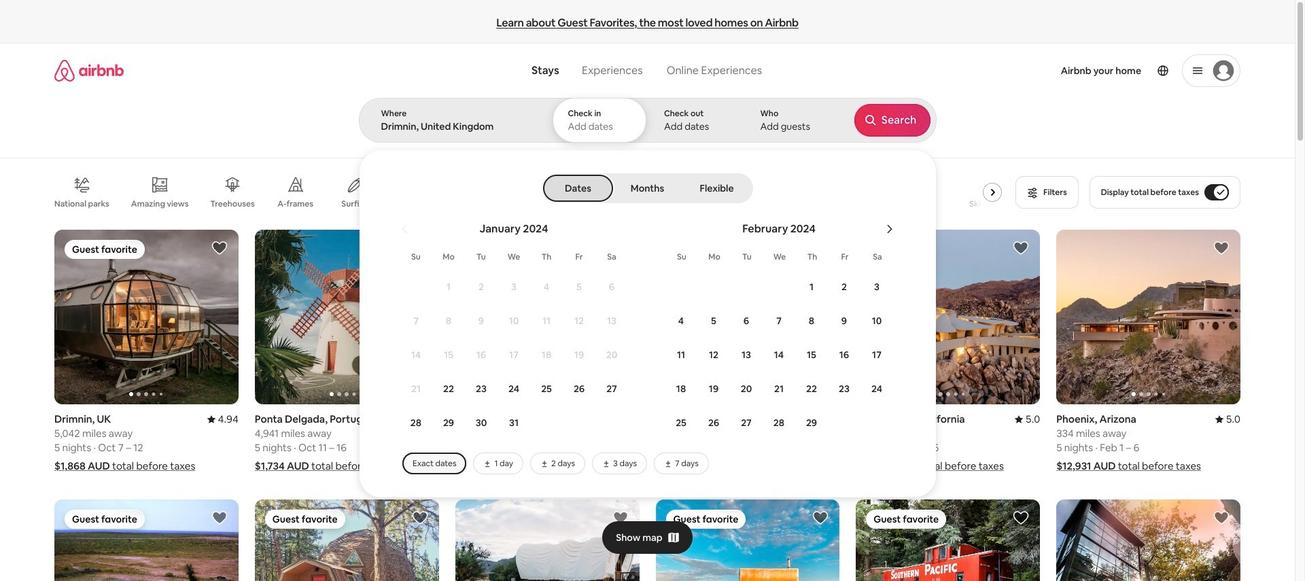 Task type: vqa. For each thing, say whether or not it's contained in the screenshot.
'add to wishlist: mayne island, canada' icon
yes



Task type: describe. For each thing, give the bounding box(es) containing it.
add to wishlist: joshua tree, california image
[[1013, 240, 1029, 256]]

add to wishlist: roswell, new mexico image
[[211, 510, 228, 526]]

what can we help you find? tab list
[[521, 56, 655, 86]]

add to wishlist: joshua tree, california image
[[813, 240, 829, 256]]

add to wishlist: cupertino, california image
[[1013, 510, 1029, 526]]

add to wishlist: phoenix, arizona image
[[1214, 240, 1230, 256]]

profile element
[[784, 44, 1241, 98]]

add to wishlist: drimnin, uk image
[[211, 240, 228, 256]]

add to wishlist: sandy valley, nevada image
[[612, 510, 629, 526]]



Task type: locate. For each thing, give the bounding box(es) containing it.
5.0 out of 5 average rating image for add to wishlist: joshua tree, california icon
[[1015, 413, 1040, 426]]

add to wishlist: page, arizona image
[[813, 510, 829, 526]]

0 horizontal spatial 5.0 out of 5 average rating image
[[1015, 413, 1040, 426]]

tab panel
[[359, 98, 1305, 498]]

4.94 out of 5 average rating image
[[207, 413, 239, 426]]

add to wishlist: los angeles, california image
[[1214, 510, 1230, 526]]

5.0 out of 5 average rating image for add to wishlist: phoenix, arizona 'image'
[[1215, 413, 1241, 426]]

1 horizontal spatial 5.0 out of 5 average rating image
[[1215, 413, 1241, 426]]

add to wishlist: mayne island, canada image
[[612, 240, 629, 256]]

1 5.0 out of 5 average rating image from the left
[[1015, 413, 1040, 426]]

4.86 out of 5 average rating image
[[808, 413, 840, 426]]

None search field
[[359, 44, 1305, 498]]

group
[[54, 166, 1008, 219], [54, 230, 239, 405], [255, 230, 439, 405], [455, 230, 639, 405], [656, 230, 840, 405], [856, 230, 1224, 405], [1057, 230, 1241, 405], [54, 500, 239, 581], [255, 500, 439, 581], [455, 500, 639, 581], [656, 500, 840, 581], [856, 500, 1040, 581], [1057, 500, 1241, 581]]

5.0 out of 5 average rating image
[[1015, 413, 1040, 426], [1215, 413, 1241, 426]]

add to wishlist: ponta delgada, portugal image
[[412, 240, 428, 256]]

2 5.0 out of 5 average rating image from the left
[[1215, 413, 1241, 426]]

4.93 out of 5 average rating image
[[408, 413, 439, 426]]

add to wishlist: bend, oregon image
[[412, 510, 428, 526]]

calendar application
[[375, 207, 1305, 475]]

Search destinations search field
[[381, 120, 529, 133]]

tab list
[[545, 173, 751, 203]]



